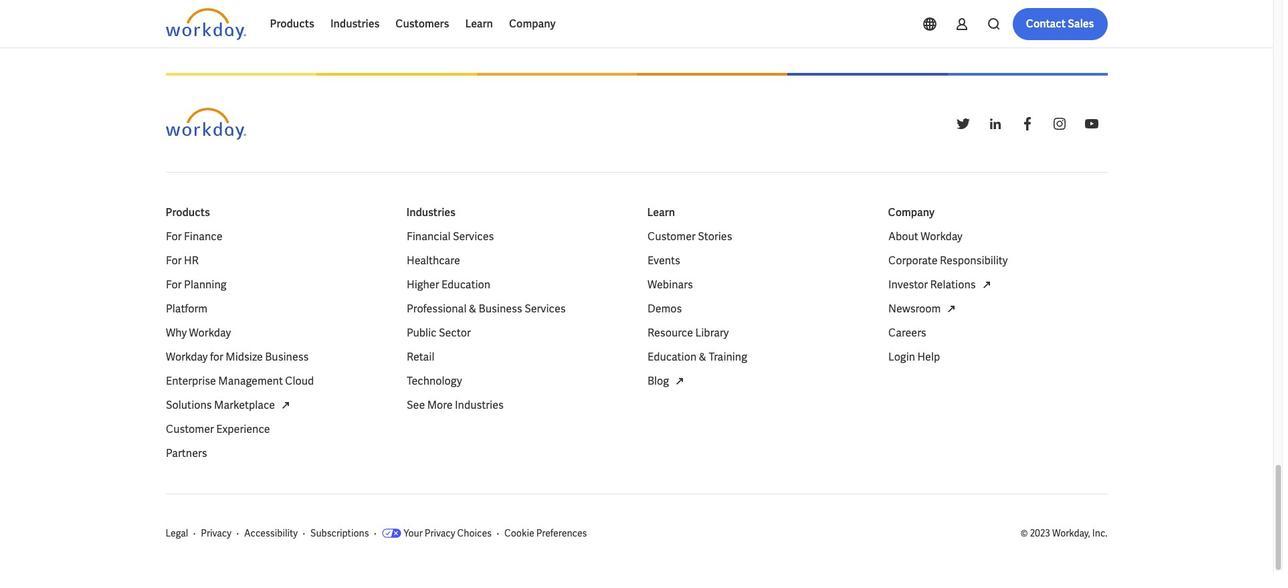 Task type: describe. For each thing, give the bounding box(es) containing it.
0 horizontal spatial services
[[453, 230, 494, 244]]

public sector link
[[407, 325, 471, 341]]

more
[[427, 398, 453, 412]]

inc.
[[1093, 527, 1108, 539]]

financial services
[[407, 230, 494, 244]]

opens in a new tab image for blog
[[672, 374, 688, 390]]

cookie
[[505, 527, 535, 539]]

contact sales link
[[1013, 8, 1108, 40]]

your
[[404, 527, 423, 539]]

1 vertical spatial education
[[648, 350, 696, 364]]

education & training link
[[648, 349, 747, 365]]

for finance link
[[166, 229, 222, 245]]

for finance
[[166, 230, 222, 244]]

investor
[[888, 278, 928, 292]]

demos link
[[648, 301, 682, 317]]

healthcare
[[407, 254, 460, 268]]

healthcare link
[[407, 253, 460, 269]]

privacy link
[[201, 527, 232, 540]]

customers
[[396, 17, 449, 31]]

workday,
[[1053, 527, 1091, 539]]

marketplace
[[214, 398, 275, 412]]

contact
[[1026, 17, 1066, 31]]

why
[[166, 326, 187, 340]]

workday for why workday
[[189, 326, 231, 340]]

public sector
[[407, 326, 471, 340]]

help
[[918, 350, 940, 364]]

resource library link
[[648, 325, 729, 341]]

blog link
[[648, 374, 688, 390]]

opens in a new tab image
[[278, 398, 294, 414]]

for for for hr
[[166, 254, 181, 268]]

your privacy choices
[[404, 527, 492, 539]]

corporate
[[888, 254, 938, 268]]

hr
[[184, 254, 198, 268]]

1 go to the homepage image from the top
[[166, 8, 246, 40]]

careers link
[[888, 325, 926, 341]]

events
[[648, 254, 680, 268]]

about workday
[[888, 230, 963, 244]]

management
[[218, 374, 283, 388]]

corporate responsibility link
[[888, 253, 1008, 269]]

login
[[888, 350, 915, 364]]

for for for finance
[[166, 230, 181, 244]]

financial
[[407, 230, 450, 244]]

careers
[[888, 326, 926, 340]]

partners link
[[166, 446, 207, 462]]

demos
[[648, 302, 682, 316]]

customer experience
[[166, 422, 270, 436]]

privacy image
[[382, 529, 401, 538]]

webinars link
[[648, 277, 693, 293]]

resource library
[[648, 326, 729, 340]]

learn inside dropdown button
[[465, 17, 493, 31]]

© 2023 workday, inc.
[[1021, 527, 1108, 539]]

newsroom link
[[888, 301, 960, 317]]

sector
[[439, 326, 471, 340]]

workday for about workday
[[921, 230, 963, 244]]

for hr link
[[166, 253, 198, 269]]

for planning link
[[166, 277, 226, 293]]

solutions marketplace
[[166, 398, 275, 412]]

customer for customer stories
[[648, 230, 696, 244]]

financial services link
[[407, 229, 494, 245]]

2 privacy from the left
[[425, 527, 455, 539]]

0 horizontal spatial products
[[166, 206, 210, 220]]

learn button
[[457, 8, 501, 40]]

enterprise
[[166, 374, 216, 388]]

company button
[[501, 8, 564, 40]]

& for professional
[[469, 302, 476, 316]]

accessibility
[[244, 527, 298, 539]]

0 vertical spatial education
[[441, 278, 490, 292]]

1 vertical spatial industries
[[407, 206, 456, 220]]

events link
[[648, 253, 680, 269]]

solutions
[[166, 398, 212, 412]]

1 horizontal spatial company
[[888, 206, 935, 220]]

preferences
[[537, 527, 587, 539]]

legal
[[166, 527, 188, 539]]

2023
[[1030, 527, 1051, 539]]

for hr
[[166, 254, 198, 268]]



Task type: vqa. For each thing, say whether or not it's contained in the screenshot.
'See Story' link corresponding to With a unified data core and automated processes, ENMAX gains insight into its business and the efficiency to scale.
no



Task type: locate. For each thing, give the bounding box(es) containing it.
customers button
[[388, 8, 457, 40]]

list
[[166, 229, 385, 462], [407, 229, 626, 414], [648, 229, 867, 390], [888, 229, 1108, 365]]

why workday
[[166, 326, 231, 340]]

1 horizontal spatial products
[[270, 17, 314, 31]]

1 vertical spatial workday
[[189, 326, 231, 340]]

1 vertical spatial services
[[524, 302, 566, 316]]

0 horizontal spatial education
[[441, 278, 490, 292]]

3 list from the left
[[648, 229, 867, 390]]

enterprise management cloud link
[[166, 374, 314, 390]]

go to twitter image
[[955, 116, 971, 132]]

resource
[[648, 326, 693, 340]]

list for products
[[166, 229, 385, 462]]

customer experience link
[[166, 422, 270, 438]]

learn
[[465, 17, 493, 31], [648, 206, 675, 220]]

business
[[479, 302, 522, 316], [265, 350, 308, 364]]

0 vertical spatial business
[[479, 302, 522, 316]]

login help link
[[888, 349, 940, 365]]

2 vertical spatial for
[[166, 278, 181, 292]]

2 go to the homepage image from the top
[[166, 108, 246, 140]]

see
[[407, 398, 425, 412]]

list for industries
[[407, 229, 626, 414]]

1 horizontal spatial education
[[648, 350, 696, 364]]

legal link
[[166, 527, 188, 540]]

0 horizontal spatial customer
[[166, 422, 214, 436]]

for left hr
[[166, 254, 181, 268]]

learn up customer stories
[[648, 206, 675, 220]]

privacy
[[201, 527, 232, 539], [425, 527, 455, 539]]

& up sector
[[469, 302, 476, 316]]

0 vertical spatial &
[[469, 302, 476, 316]]

privacy right your
[[425, 527, 455, 539]]

0 vertical spatial go to the homepage image
[[166, 8, 246, 40]]

list for company
[[888, 229, 1108, 365]]

0 horizontal spatial business
[[265, 350, 308, 364]]

opens in a new tab image for investor relations
[[978, 277, 995, 293]]

industries up 'financial'
[[407, 206, 456, 220]]

1 horizontal spatial opens in a new tab image
[[944, 301, 960, 317]]

education & training
[[648, 350, 747, 364]]

1 horizontal spatial learn
[[648, 206, 675, 220]]

for
[[210, 350, 223, 364]]

professional & business services
[[407, 302, 566, 316]]

0 vertical spatial products
[[270, 17, 314, 31]]

2 list from the left
[[407, 229, 626, 414]]

industries inside dropdown button
[[331, 17, 380, 31]]

1 vertical spatial business
[[265, 350, 308, 364]]

subscriptions
[[311, 527, 369, 539]]

opens in a new tab image
[[978, 277, 995, 293], [944, 301, 960, 317], [672, 374, 688, 390]]

go to instagram image
[[1052, 116, 1068, 132]]

partners
[[166, 446, 207, 461]]

retail
[[407, 350, 434, 364]]

login help
[[888, 350, 940, 364]]

2 for from the top
[[166, 254, 181, 268]]

list containing about workday
[[888, 229, 1108, 365]]

business up cloud
[[265, 350, 308, 364]]

2 vertical spatial workday
[[166, 350, 207, 364]]

industries right more
[[455, 398, 503, 412]]

0 vertical spatial opens in a new tab image
[[978, 277, 995, 293]]

industries right the products dropdown button
[[331, 17, 380, 31]]

relations
[[930, 278, 976, 292]]

training
[[709, 350, 747, 364]]

products inside the products dropdown button
[[270, 17, 314, 31]]

0 horizontal spatial privacy
[[201, 527, 232, 539]]

investor relations link
[[888, 277, 995, 293]]

customer stories
[[648, 230, 732, 244]]

customer down solutions
[[166, 422, 214, 436]]

contact sales
[[1026, 17, 1095, 31]]

see more industries
[[407, 398, 503, 412]]

products button
[[262, 8, 322, 40]]

1 vertical spatial &
[[699, 350, 706, 364]]

go to linkedin image
[[987, 116, 1004, 132]]

your privacy choices link
[[382, 527, 492, 540]]

retail link
[[407, 349, 434, 365]]

cookie preferences link
[[505, 527, 587, 540]]

go to the homepage image
[[166, 8, 246, 40], [166, 108, 246, 140]]

customer stories link
[[648, 229, 732, 245]]

list for learn
[[648, 229, 867, 390]]

0 horizontal spatial &
[[469, 302, 476, 316]]

2 horizontal spatial opens in a new tab image
[[978, 277, 995, 293]]

industries button
[[322, 8, 388, 40]]

for for for planning
[[166, 278, 181, 292]]

opens in a new tab image down relations
[[944, 301, 960, 317]]

customer inside customer stories link
[[648, 230, 696, 244]]

1 horizontal spatial privacy
[[425, 527, 455, 539]]

learn left company dropdown button
[[465, 17, 493, 31]]

1 vertical spatial products
[[166, 206, 210, 220]]

experience
[[216, 422, 270, 436]]

1 vertical spatial learn
[[648, 206, 675, 220]]

list containing customer stories
[[648, 229, 867, 390]]

1 vertical spatial opens in a new tab image
[[944, 301, 960, 317]]

workday
[[921, 230, 963, 244], [189, 326, 231, 340], [166, 350, 207, 364]]

0 horizontal spatial learn
[[465, 17, 493, 31]]

0 horizontal spatial company
[[509, 17, 556, 31]]

education up professional & business services
[[441, 278, 490, 292]]

list containing financial services
[[407, 229, 626, 414]]

1 vertical spatial company
[[888, 206, 935, 220]]

professional
[[407, 302, 466, 316]]

1 horizontal spatial customer
[[648, 230, 696, 244]]

company
[[509, 17, 556, 31], [888, 206, 935, 220]]

company up the about
[[888, 206, 935, 220]]

workday inside "link"
[[921, 230, 963, 244]]

platform link
[[166, 301, 207, 317]]

about
[[888, 230, 918, 244]]

workday up enterprise
[[166, 350, 207, 364]]

technology link
[[407, 374, 462, 390]]

& left training
[[699, 350, 706, 364]]

1 horizontal spatial services
[[524, 302, 566, 316]]

& for education
[[699, 350, 706, 364]]

0 vertical spatial services
[[453, 230, 494, 244]]

0 vertical spatial learn
[[465, 17, 493, 31]]

1 privacy from the left
[[201, 527, 232, 539]]

responsibility
[[940, 254, 1008, 268]]

©
[[1021, 527, 1028, 539]]

go to youtube image
[[1084, 116, 1100, 132]]

customer inside the customer experience link
[[166, 422, 214, 436]]

higher education link
[[407, 277, 490, 293]]

higher
[[407, 278, 439, 292]]

1 horizontal spatial &
[[699, 350, 706, 364]]

planning
[[184, 278, 226, 292]]

customer for customer experience
[[166, 422, 214, 436]]

blog
[[648, 374, 669, 388]]

workday up corporate responsibility
[[921, 230, 963, 244]]

customer up events
[[648, 230, 696, 244]]

1 vertical spatial go to the homepage image
[[166, 108, 246, 140]]

&
[[469, 302, 476, 316], [699, 350, 706, 364]]

for down the "for hr" link
[[166, 278, 181, 292]]

stories
[[698, 230, 732, 244]]

technology
[[407, 374, 462, 388]]

solutions marketplace link
[[166, 398, 294, 414]]

enterprise management cloud
[[166, 374, 314, 388]]

0 vertical spatial for
[[166, 230, 181, 244]]

1 horizontal spatial business
[[479, 302, 522, 316]]

why workday link
[[166, 325, 231, 341]]

workday for midsize business
[[166, 350, 308, 364]]

choices
[[457, 527, 492, 539]]

sales
[[1068, 17, 1095, 31]]

0 vertical spatial industries
[[331, 17, 380, 31]]

privacy right legal link
[[201, 527, 232, 539]]

list containing for finance
[[166, 229, 385, 462]]

opens in a new tab image for newsroom
[[944, 301, 960, 317]]

0 vertical spatial workday
[[921, 230, 963, 244]]

company right learn dropdown button
[[509, 17, 556, 31]]

cloud
[[285, 374, 314, 388]]

platform
[[166, 302, 207, 316]]

finance
[[184, 230, 222, 244]]

2 vertical spatial industries
[[455, 398, 503, 412]]

webinars
[[648, 278, 693, 292]]

products up for finance
[[166, 206, 210, 220]]

about workday link
[[888, 229, 963, 245]]

accessibility link
[[244, 527, 298, 540]]

corporate responsibility
[[888, 254, 1008, 268]]

workday up for
[[189, 326, 231, 340]]

midsize
[[225, 350, 263, 364]]

1 list from the left
[[166, 229, 385, 462]]

see more industries link
[[407, 398, 503, 414]]

go to facebook image
[[1020, 116, 1036, 132]]

3 for from the top
[[166, 278, 181, 292]]

1 vertical spatial for
[[166, 254, 181, 268]]

investor relations
[[888, 278, 976, 292]]

for up for hr
[[166, 230, 181, 244]]

company inside dropdown button
[[509, 17, 556, 31]]

business down higher education link
[[479, 302, 522, 316]]

customer
[[648, 230, 696, 244], [166, 422, 214, 436]]

opens in a new tab image right blog
[[672, 374, 688, 390]]

public
[[407, 326, 436, 340]]

products
[[270, 17, 314, 31], [166, 206, 210, 220]]

1 vertical spatial customer
[[166, 422, 214, 436]]

for planning
[[166, 278, 226, 292]]

1 for from the top
[[166, 230, 181, 244]]

cookie preferences
[[505, 527, 587, 539]]

0 vertical spatial customer
[[648, 230, 696, 244]]

education down resource
[[648, 350, 696, 364]]

higher education
[[407, 278, 490, 292]]

professional & business services link
[[407, 301, 566, 317]]

0 horizontal spatial opens in a new tab image
[[672, 374, 688, 390]]

library
[[695, 326, 729, 340]]

2 vertical spatial opens in a new tab image
[[672, 374, 688, 390]]

4 list from the left
[[888, 229, 1108, 365]]

0 vertical spatial company
[[509, 17, 556, 31]]

opens in a new tab image down responsibility
[[978, 277, 995, 293]]

products left industries dropdown button
[[270, 17, 314, 31]]



